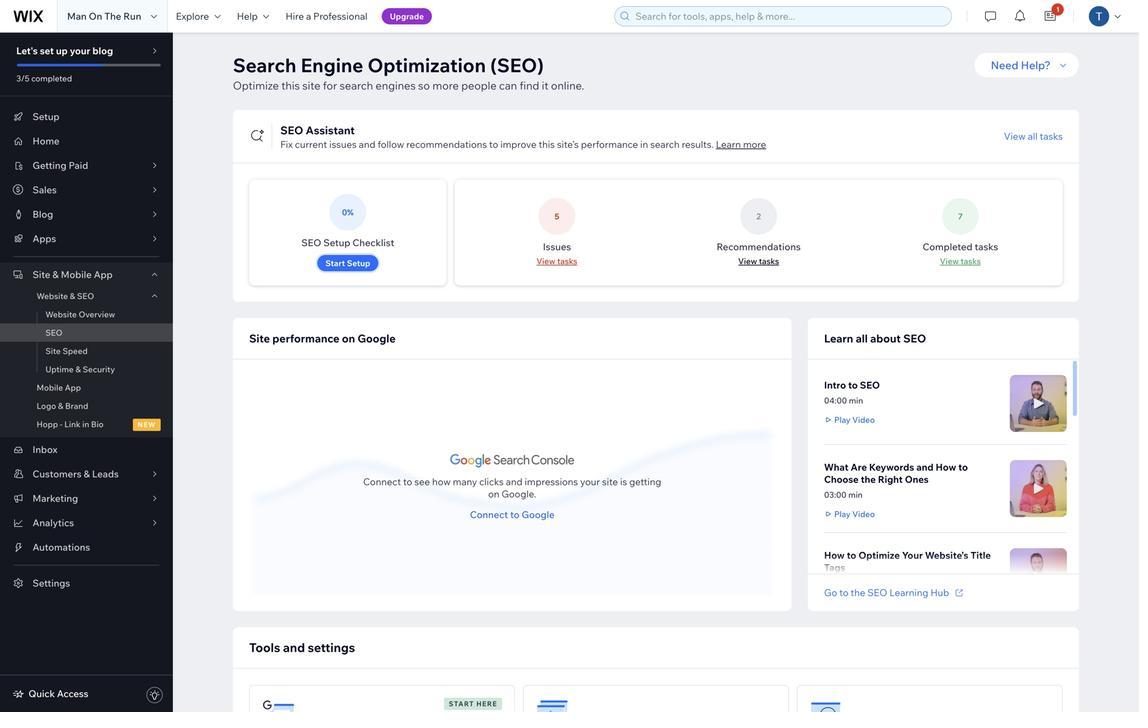 Task type: vqa. For each thing, say whether or not it's contained in the screenshot.
Setup within the "Sidebar" element
yes



Task type: describe. For each thing, give the bounding box(es) containing it.
site for site performance on google
[[249, 332, 270, 345]]

site's
[[557, 138, 579, 150]]

1
[[1056, 5, 1060, 14]]

(seo)
[[490, 53, 544, 77]]

play for what are keywords and how to choose the right ones
[[834, 509, 851, 519]]

go to the seo learning hub
[[824, 587, 949, 598]]

seo link
[[0, 323, 173, 342]]

intro to seo 04:00 min
[[824, 379, 880, 406]]

google inside button
[[522, 508, 555, 520]]

and inside the connect to see how many clicks and impressions your site is getting on google.
[[506, 476, 523, 487]]

many
[[453, 476, 477, 487]]

start for start here
[[449, 700, 474, 708]]

hire a professional
[[286, 10, 368, 22]]

in inside seo assistant fix current issues and follow recommendations to improve this site's performance in search results. learn more
[[640, 138, 648, 150]]

logo
[[37, 401, 56, 411]]

go
[[824, 587, 837, 598]]

inbox
[[33, 444, 57, 455]]

need help?
[[991, 58, 1051, 72]]

min inside "what are keywords and how to choose the right ones 03:00 min"
[[849, 490, 863, 500]]

title
[[971, 549, 991, 561]]

this inside seo assistant fix current issues and follow recommendations to improve this site's performance in search results. learn more
[[539, 138, 555, 150]]

seo up site speed
[[45, 328, 63, 338]]

& for mobile
[[52, 269, 59, 280]]

performance inside heading
[[272, 332, 340, 345]]

paid
[[69, 159, 88, 171]]

hub
[[931, 587, 949, 598]]

settings link
[[0, 571, 173, 595]]

automations link
[[0, 535, 173, 559]]

seo inside dropdown button
[[77, 291, 94, 301]]

your inside the connect to see how many clicks and impressions your site is getting on google.
[[580, 476, 600, 487]]

connect to google button
[[470, 508, 555, 521]]

sidebar element
[[0, 33, 173, 712]]

see
[[414, 476, 430, 487]]

about
[[870, 332, 901, 345]]

customers
[[33, 468, 82, 480]]

search engine optimization (seo) optimize this site for search engines so more people can find it online.
[[233, 53, 584, 92]]

to for connect to google
[[510, 508, 520, 520]]

start here
[[449, 700, 497, 708]]

-
[[60, 419, 62, 429]]

tasks for view all tasks
[[1040, 130, 1063, 142]]

more inside search engine optimization (seo) optimize this site for search engines so more people can find it online.
[[433, 79, 459, 92]]

seo up start setup button
[[301, 237, 321, 249]]

website & seo
[[37, 291, 94, 301]]

how to optimize your website's title tags heading
[[824, 549, 1002, 574]]

automations
[[33, 541, 90, 553]]

upgrade button
[[382, 8, 432, 24]]

all for tasks
[[1028, 130, 1038, 142]]

start setup button
[[317, 255, 379, 271]]

all for about
[[856, 332, 868, 345]]

new
[[138, 420, 156, 429]]

keywords
[[869, 461, 914, 473]]

search inside search engine optimization (seo) optimize this site for search engines so more people can find it online.
[[340, 79, 373, 92]]

and right tools
[[283, 640, 305, 655]]

the
[[104, 10, 121, 22]]

1 vertical spatial the
[[851, 587, 865, 598]]

let's set up your blog
[[16, 45, 113, 57]]

to inside "what are keywords and how to choose the right ones 03:00 min"
[[959, 461, 968, 473]]

setup link
[[0, 104, 173, 129]]

hopp
[[37, 419, 58, 429]]

home link
[[0, 129, 173, 153]]

& for security
[[75, 364, 81, 374]]

analytics
[[33, 517, 74, 529]]

learn all about seo heading
[[824, 330, 926, 347]]

security
[[83, 364, 115, 374]]

site speed link
[[0, 342, 173, 360]]

learn inside heading
[[824, 332, 853, 345]]

getting
[[629, 476, 661, 487]]

0%
[[342, 207, 354, 217]]

optimization
[[368, 53, 486, 77]]

right
[[878, 473, 903, 485]]

how to optimize your website's title tags
[[824, 549, 991, 573]]

explore
[[176, 10, 209, 22]]

play video link for to
[[834, 414, 875, 426]]

so
[[418, 79, 430, 92]]

access
[[57, 688, 88, 700]]

5
[[555, 211, 560, 221]]

a
[[306, 10, 311, 22]]

getting paid button
[[0, 153, 173, 178]]

find
[[520, 79, 539, 92]]

online.
[[551, 79, 584, 92]]

on
[[89, 10, 102, 22]]

speed
[[63, 346, 88, 356]]

view all tasks
[[1004, 130, 1063, 142]]

fix
[[280, 138, 293, 150]]

& for brand
[[58, 401, 63, 411]]

seo inside seo assistant fix current issues and follow recommendations to improve this site's performance in search results. learn more
[[280, 123, 303, 137]]

learn inside seo assistant fix current issues and follow recommendations to improve this site's performance in search results. learn more
[[716, 138, 741, 150]]

blog
[[33, 208, 53, 220]]

google inside heading
[[358, 332, 396, 345]]

seo assistant fix current issues and follow recommendations to improve this site's performance in search results. learn more
[[280, 123, 766, 150]]

getting paid
[[33, 159, 88, 171]]

impressions
[[525, 476, 578, 487]]

intro
[[824, 379, 846, 391]]

website for website & seo
[[37, 291, 68, 301]]

settings
[[33, 577, 70, 589]]

view tasks button for issues
[[537, 255, 578, 267]]

set
[[40, 45, 54, 57]]

site for site & mobile app
[[33, 269, 50, 280]]

customers & leads
[[33, 468, 119, 480]]

connect to see how many clicks and impressions your site is getting on google.
[[363, 476, 661, 500]]

how inside "what are keywords and how to choose the right ones 03:00 min"
[[936, 461, 956, 473]]

issues view tasks
[[537, 241, 578, 266]]

learn more link
[[716, 138, 766, 151]]

to inside seo assistant fix current issues and follow recommendations to improve this site's performance in search results. learn more
[[489, 138, 498, 150]]

site inside search engine optimization (seo) optimize this site for search engines so more people can find it online.
[[302, 79, 321, 92]]

min inside intro to seo 04:00 min
[[849, 395, 863, 406]]

this inside search engine optimization (seo) optimize this site for search engines so more people can find it online.
[[281, 79, 300, 92]]

here
[[477, 700, 497, 708]]

your inside sidebar element
[[70, 45, 90, 57]]

site speed
[[45, 346, 88, 356]]

1 button
[[1036, 0, 1066, 33]]

website's
[[925, 549, 969, 561]]

brand
[[65, 401, 88, 411]]

mobile app link
[[0, 378, 173, 397]]

need help? button
[[975, 53, 1079, 77]]

sales button
[[0, 178, 173, 202]]

man on the run
[[67, 10, 141, 22]]

site performance on google heading
[[249, 330, 396, 347]]



Task type: locate. For each thing, give the bounding box(es) containing it.
1 view tasks button from the left
[[537, 255, 578, 267]]

seo setup checklist
[[301, 237, 394, 249]]

to inside intro to seo 04:00 min
[[848, 379, 858, 391]]

setup down seo setup checklist
[[347, 258, 370, 268]]

completed
[[923, 241, 973, 253]]

how inside "how to optimize your website's title tags"
[[824, 549, 845, 561]]

1 vertical spatial your
[[580, 476, 600, 487]]

video for keywords
[[852, 509, 875, 519]]

apps button
[[0, 227, 173, 251]]

in
[[640, 138, 648, 150], [82, 419, 89, 429]]

up
[[56, 45, 68, 57]]

intro to seo heading
[[824, 379, 880, 391]]

is
[[620, 476, 627, 487]]

1 horizontal spatial connect
[[470, 508, 508, 520]]

0 horizontal spatial google
[[358, 332, 396, 345]]

on inside heading
[[342, 332, 355, 345]]

0 horizontal spatial in
[[82, 419, 89, 429]]

search inside seo assistant fix current issues and follow recommendations to improve this site's performance in search results. learn more
[[650, 138, 680, 150]]

learn right the results.
[[716, 138, 741, 150]]

play video for to
[[834, 415, 875, 425]]

blog
[[93, 45, 113, 57]]

0 vertical spatial how
[[936, 461, 956, 473]]

1 horizontal spatial how
[[936, 461, 956, 473]]

your left is
[[580, 476, 600, 487]]

view tasks button down completed
[[940, 255, 981, 267]]

hire
[[286, 10, 304, 22]]

to for how to optimize your website's title tags
[[847, 549, 857, 561]]

quick access button
[[12, 688, 88, 700]]

connect inside button
[[470, 508, 508, 520]]

to inside the connect to see how many clicks and impressions your site is getting on google.
[[403, 476, 412, 487]]

seo inside heading
[[903, 332, 926, 345]]

tools and settings
[[249, 640, 355, 655]]

1 horizontal spatial site
[[602, 476, 618, 487]]

1 vertical spatial learn
[[824, 332, 853, 345]]

play for intro to seo
[[834, 415, 851, 425]]

1 vertical spatial optimize
[[859, 549, 900, 561]]

1 vertical spatial site
[[249, 332, 270, 345]]

& for leads
[[84, 468, 90, 480]]

1 min from the top
[[849, 395, 863, 406]]

setup up home
[[33, 111, 60, 122]]

how up tags on the bottom right of page
[[824, 549, 845, 561]]

0 vertical spatial play video link
[[834, 414, 875, 426]]

tasks for issues view tasks
[[557, 256, 578, 266]]

to for intro to seo 04:00 min
[[848, 379, 858, 391]]

how right the keywords on the bottom of page
[[936, 461, 956, 473]]

upgrade
[[390, 11, 424, 21]]

connect for connect to see how many clicks and impressions your site is getting on google.
[[363, 476, 401, 487]]

0 vertical spatial play
[[834, 415, 851, 425]]

optimize inside "how to optimize your website's title tags"
[[859, 549, 900, 561]]

& up website & seo
[[52, 269, 59, 280]]

help?
[[1021, 58, 1051, 72]]

play video down 03:00
[[834, 509, 875, 519]]

tags
[[824, 562, 846, 573]]

2 view tasks button from the left
[[738, 255, 779, 267]]

1 horizontal spatial app
[[94, 269, 113, 280]]

tasks for recommendations view tasks
[[759, 256, 779, 266]]

recommendations
[[717, 241, 801, 253]]

setup up the start setup
[[323, 237, 350, 249]]

2 play from the top
[[834, 509, 851, 519]]

1 horizontal spatial start
[[449, 700, 474, 708]]

2 min from the top
[[849, 490, 863, 500]]

video down intro to seo 04:00 min
[[852, 415, 875, 425]]

play video for are
[[834, 509, 875, 519]]

0 vertical spatial learn
[[716, 138, 741, 150]]

0 horizontal spatial on
[[342, 332, 355, 345]]

seo right about
[[903, 332, 926, 345]]

0 vertical spatial on
[[342, 332, 355, 345]]

and inside seo assistant fix current issues and follow recommendations to improve this site's performance in search results. learn more
[[359, 138, 376, 150]]

site for site speed
[[45, 346, 61, 356]]

play video link down 03:00
[[834, 508, 875, 520]]

min right 03:00
[[849, 490, 863, 500]]

tasks inside 'recommendations view tasks'
[[759, 256, 779, 266]]

1 vertical spatial play video link
[[834, 508, 875, 520]]

website & seo button
[[0, 287, 173, 305]]

1 vertical spatial search
[[650, 138, 680, 150]]

view tasks button for completed
[[940, 255, 981, 267]]

1 horizontal spatial this
[[539, 138, 555, 150]]

site inside the connect to see how many clicks and impressions your site is getting on google.
[[602, 476, 618, 487]]

0 vertical spatial app
[[94, 269, 113, 280]]

1 vertical spatial mobile
[[37, 382, 63, 393]]

performance inside seo assistant fix current issues and follow recommendations to improve this site's performance in search results. learn more
[[581, 138, 638, 150]]

website inside website overview link
[[45, 309, 77, 319]]

& inside dropdown button
[[52, 269, 59, 280]]

0 vertical spatial site
[[302, 79, 321, 92]]

7
[[958, 211, 963, 221]]

uptime & security
[[45, 364, 115, 374]]

and left follow
[[359, 138, 376, 150]]

link
[[64, 419, 80, 429]]

on inside the connect to see how many clicks and impressions your site is getting on google.
[[488, 488, 500, 500]]

& right logo
[[58, 401, 63, 411]]

engines
[[376, 79, 416, 92]]

checklist
[[353, 237, 394, 249]]

all inside button
[[1028, 130, 1038, 142]]

connect inside the connect to see how many clicks and impressions your site is getting on google.
[[363, 476, 401, 487]]

0 vertical spatial all
[[1028, 130, 1038, 142]]

issues
[[543, 241, 571, 253]]

site inside site speed link
[[45, 346, 61, 356]]

seo inside intro to seo 04:00 min
[[860, 379, 880, 391]]

help button
[[229, 0, 278, 33]]

to for connect to see how many clicks and impressions your site is getting on google.
[[403, 476, 412, 487]]

search left the results.
[[650, 138, 680, 150]]

seo right intro
[[860, 379, 880, 391]]

the right go
[[851, 587, 865, 598]]

1 horizontal spatial your
[[580, 476, 600, 487]]

0 vertical spatial site
[[33, 269, 50, 280]]

3/5
[[16, 73, 29, 83]]

site left is
[[602, 476, 618, 487]]

1 horizontal spatial performance
[[581, 138, 638, 150]]

this down search
[[281, 79, 300, 92]]

the down the are
[[861, 473, 876, 485]]

1 vertical spatial in
[[82, 419, 89, 429]]

all inside heading
[[856, 332, 868, 345]]

more right the results.
[[743, 138, 766, 150]]

0 vertical spatial video
[[852, 415, 875, 425]]

min down intro to seo heading
[[849, 395, 863, 406]]

app
[[94, 269, 113, 280], [65, 382, 81, 393]]

1 horizontal spatial google
[[522, 508, 555, 520]]

1 horizontal spatial more
[[743, 138, 766, 150]]

0 vertical spatial performance
[[581, 138, 638, 150]]

run
[[123, 10, 141, 22]]

0 horizontal spatial more
[[433, 79, 459, 92]]

0 vertical spatial google
[[358, 332, 396, 345]]

0 vertical spatial optimize
[[233, 79, 279, 92]]

website for website overview
[[45, 309, 77, 319]]

03:00
[[824, 490, 847, 500]]

1 vertical spatial all
[[856, 332, 868, 345]]

1 horizontal spatial in
[[640, 138, 648, 150]]

help
[[237, 10, 258, 22]]

connect for connect to google
[[470, 508, 508, 520]]

hire a professional link
[[278, 0, 376, 33]]

0 horizontal spatial view tasks button
[[537, 255, 578, 267]]

video for seo
[[852, 415, 875, 425]]

issues
[[329, 138, 357, 150]]

& down speed
[[75, 364, 81, 374]]

0 vertical spatial this
[[281, 79, 300, 92]]

what
[[824, 461, 849, 473]]

tasks inside button
[[1040, 130, 1063, 142]]

view inside 'issues view tasks'
[[537, 256, 556, 266]]

1 horizontal spatial learn
[[824, 332, 853, 345]]

0 vertical spatial mobile
[[61, 269, 92, 280]]

0 vertical spatial start
[[325, 258, 345, 268]]

logo & brand link
[[0, 397, 173, 415]]

are
[[851, 461, 867, 473]]

0 vertical spatial min
[[849, 395, 863, 406]]

results.
[[682, 138, 714, 150]]

play video
[[834, 415, 875, 425], [834, 509, 875, 519]]

uptime
[[45, 364, 74, 374]]

what are keywords and how to choose the right ones 03:00 min
[[824, 461, 968, 500]]

1 video from the top
[[852, 415, 875, 425]]

1 horizontal spatial optimize
[[859, 549, 900, 561]]

ones
[[905, 473, 929, 485]]

& for seo
[[70, 291, 75, 301]]

in left the results.
[[640, 138, 648, 150]]

recommendations
[[406, 138, 487, 150]]

& left leads
[[84, 468, 90, 480]]

min
[[849, 395, 863, 406], [849, 490, 863, 500]]

video down choose at the right bottom
[[852, 509, 875, 519]]

website down site & mobile app
[[37, 291, 68, 301]]

to inside button
[[510, 508, 520, 520]]

0 vertical spatial setup
[[33, 111, 60, 122]]

in inside sidebar element
[[82, 419, 89, 429]]

site inside site performance on google heading
[[249, 332, 270, 345]]

connect left see
[[363, 476, 401, 487]]

start for start setup
[[325, 258, 345, 268]]

0 horizontal spatial app
[[65, 382, 81, 393]]

start down seo setup checklist
[[325, 258, 345, 268]]

0 vertical spatial website
[[37, 291, 68, 301]]

site inside site & mobile app dropdown button
[[33, 269, 50, 280]]

your right up at the top of the page
[[70, 45, 90, 57]]

view inside 'recommendations view tasks'
[[738, 256, 757, 266]]

the inside "what are keywords and how to choose the right ones 03:00 min"
[[861, 473, 876, 485]]

choose
[[824, 473, 859, 485]]

0 horizontal spatial performance
[[272, 332, 340, 345]]

view tasks button down the recommendations
[[738, 255, 779, 267]]

inbox link
[[0, 437, 173, 462]]

completed tasks view tasks
[[923, 241, 998, 266]]

1 play from the top
[[834, 415, 851, 425]]

1 vertical spatial app
[[65, 382, 81, 393]]

seo left learning
[[868, 587, 888, 598]]

view
[[1004, 130, 1026, 142], [537, 256, 556, 266], [738, 256, 757, 266], [940, 256, 959, 266]]

connect down clicks
[[470, 508, 508, 520]]

1 vertical spatial video
[[852, 509, 875, 519]]

mobile
[[61, 269, 92, 280], [37, 382, 63, 393]]

0 horizontal spatial search
[[340, 79, 373, 92]]

2 horizontal spatial view tasks button
[[940, 255, 981, 267]]

1 vertical spatial google
[[522, 508, 555, 520]]

more right so
[[433, 79, 459, 92]]

3/5 completed
[[16, 73, 72, 83]]

tools
[[249, 640, 280, 655]]

view inside button
[[1004, 130, 1026, 142]]

current
[[295, 138, 327, 150]]

play down 03:00
[[834, 509, 851, 519]]

1 vertical spatial this
[[539, 138, 555, 150]]

mobile up logo
[[37, 382, 63, 393]]

to inside "how to optimize your website's title tags"
[[847, 549, 857, 561]]

marketing button
[[0, 486, 173, 511]]

play video link down 04:00
[[834, 414, 875, 426]]

performance
[[581, 138, 638, 150], [272, 332, 340, 345]]

home
[[33, 135, 60, 147]]

view tasks button
[[537, 255, 578, 267], [738, 255, 779, 267], [940, 255, 981, 267]]

2
[[757, 211, 761, 221]]

1 vertical spatial setup
[[323, 237, 350, 249]]

optimize down search
[[233, 79, 279, 92]]

0 vertical spatial the
[[861, 473, 876, 485]]

1 vertical spatial how
[[824, 549, 845, 561]]

0 vertical spatial your
[[70, 45, 90, 57]]

1 vertical spatial site
[[602, 476, 618, 487]]

1 vertical spatial more
[[743, 138, 766, 150]]

0 vertical spatial more
[[433, 79, 459, 92]]

setup for seo
[[323, 237, 350, 249]]

view tasks button for recommendations
[[738, 255, 779, 267]]

your
[[70, 45, 90, 57], [580, 476, 600, 487]]

seo up fix
[[280, 123, 303, 137]]

seo
[[280, 123, 303, 137], [301, 237, 321, 249], [77, 291, 94, 301], [45, 328, 63, 338], [903, 332, 926, 345], [860, 379, 880, 391], [868, 587, 888, 598]]

seo up website overview link
[[77, 291, 94, 301]]

completed
[[31, 73, 72, 83]]

setup inside sidebar element
[[33, 111, 60, 122]]

0 horizontal spatial start
[[325, 258, 345, 268]]

recommendations view tasks
[[717, 241, 801, 266]]

the
[[861, 473, 876, 485], [851, 587, 865, 598]]

blog button
[[0, 202, 173, 227]]

search
[[340, 79, 373, 92], [650, 138, 680, 150]]

marketing
[[33, 492, 78, 504]]

start setup
[[325, 258, 370, 268]]

0 horizontal spatial site
[[302, 79, 321, 92]]

0 horizontal spatial your
[[70, 45, 90, 57]]

1 vertical spatial performance
[[272, 332, 340, 345]]

2 play video from the top
[[834, 509, 875, 519]]

google.
[[502, 488, 536, 500]]

more
[[433, 79, 459, 92], [743, 138, 766, 150]]

what are keywords and how to choose the right ones heading
[[824, 461, 1002, 486]]

this left site's
[[539, 138, 555, 150]]

1 vertical spatial play video
[[834, 509, 875, 519]]

0 horizontal spatial optimize
[[233, 79, 279, 92]]

0 horizontal spatial this
[[281, 79, 300, 92]]

hopp - link in bio
[[37, 419, 104, 429]]

play video link for are
[[834, 508, 875, 520]]

site
[[302, 79, 321, 92], [602, 476, 618, 487]]

optimize
[[233, 79, 279, 92], [859, 549, 900, 561]]

site left for
[[302, 79, 321, 92]]

mobile up website & seo dropdown button
[[61, 269, 92, 280]]

website down website & seo
[[45, 309, 77, 319]]

0 vertical spatial search
[[340, 79, 373, 92]]

site performance on google
[[249, 332, 396, 345]]

start inside button
[[325, 258, 345, 268]]

0 horizontal spatial connect
[[363, 476, 401, 487]]

view all tasks button
[[1004, 130, 1063, 142]]

website inside website & seo dropdown button
[[37, 291, 68, 301]]

setup for start
[[347, 258, 370, 268]]

website overview
[[45, 309, 115, 319]]

to
[[489, 138, 498, 150], [848, 379, 858, 391], [959, 461, 968, 473], [403, 476, 412, 487], [510, 508, 520, 520], [847, 549, 857, 561], [840, 587, 849, 598]]

0 vertical spatial in
[[640, 138, 648, 150]]

more inside seo assistant fix current issues and follow recommendations to improve this site's performance in search results. learn more
[[743, 138, 766, 150]]

1 horizontal spatial on
[[488, 488, 500, 500]]

3 view tasks button from the left
[[940, 255, 981, 267]]

1 vertical spatial connect
[[470, 508, 508, 520]]

can
[[499, 79, 517, 92]]

app inside dropdown button
[[94, 269, 113, 280]]

0 vertical spatial connect
[[363, 476, 401, 487]]

1 horizontal spatial view tasks button
[[738, 255, 779, 267]]

1 vertical spatial on
[[488, 488, 500, 500]]

optimize inside search engine optimization (seo) optimize this site for search engines so more people can find it online.
[[233, 79, 279, 92]]

optimize left the your
[[859, 549, 900, 561]]

1 vertical spatial min
[[849, 490, 863, 500]]

and inside "what are keywords and how to choose the right ones 03:00 min"
[[917, 461, 934, 473]]

2 play video link from the top
[[834, 508, 875, 520]]

play video down 04:00
[[834, 415, 875, 425]]

google
[[358, 332, 396, 345], [522, 508, 555, 520]]

2 video from the top
[[852, 509, 875, 519]]

and up ones
[[917, 461, 934, 473]]

1 vertical spatial website
[[45, 309, 77, 319]]

connect to google
[[470, 508, 555, 520]]

view inside the completed tasks view tasks
[[940, 256, 959, 266]]

start left the here
[[449, 700, 474, 708]]

and up 'google.'
[[506, 476, 523, 487]]

search right for
[[340, 79, 373, 92]]

tasks inside 'issues view tasks'
[[557, 256, 578, 266]]

2 vertical spatial site
[[45, 346, 61, 356]]

0 vertical spatial play video
[[834, 415, 875, 425]]

view tasks button down issues
[[537, 255, 578, 267]]

setup inside button
[[347, 258, 370, 268]]

play down 04:00
[[834, 415, 851, 425]]

1 play video from the top
[[834, 415, 875, 425]]

app up website & seo dropdown button
[[94, 269, 113, 280]]

1 vertical spatial start
[[449, 700, 474, 708]]

for
[[323, 79, 337, 92]]

0 horizontal spatial how
[[824, 549, 845, 561]]

app up "brand"
[[65, 382, 81, 393]]

Search for tools, apps, help & more... field
[[632, 7, 948, 26]]

1 horizontal spatial all
[[1028, 130, 1038, 142]]

man
[[67, 10, 87, 22]]

1 horizontal spatial search
[[650, 138, 680, 150]]

0 horizontal spatial all
[[856, 332, 868, 345]]

1 play video link from the top
[[834, 414, 875, 426]]

in left bio
[[82, 419, 89, 429]]

bio
[[91, 419, 104, 429]]

to for go to the seo learning hub
[[840, 587, 849, 598]]

0 horizontal spatial learn
[[716, 138, 741, 150]]

learn up intro
[[824, 332, 853, 345]]

1 vertical spatial play
[[834, 509, 851, 519]]

& up website overview
[[70, 291, 75, 301]]

2 vertical spatial setup
[[347, 258, 370, 268]]

mobile inside dropdown button
[[61, 269, 92, 280]]

leads
[[92, 468, 119, 480]]



